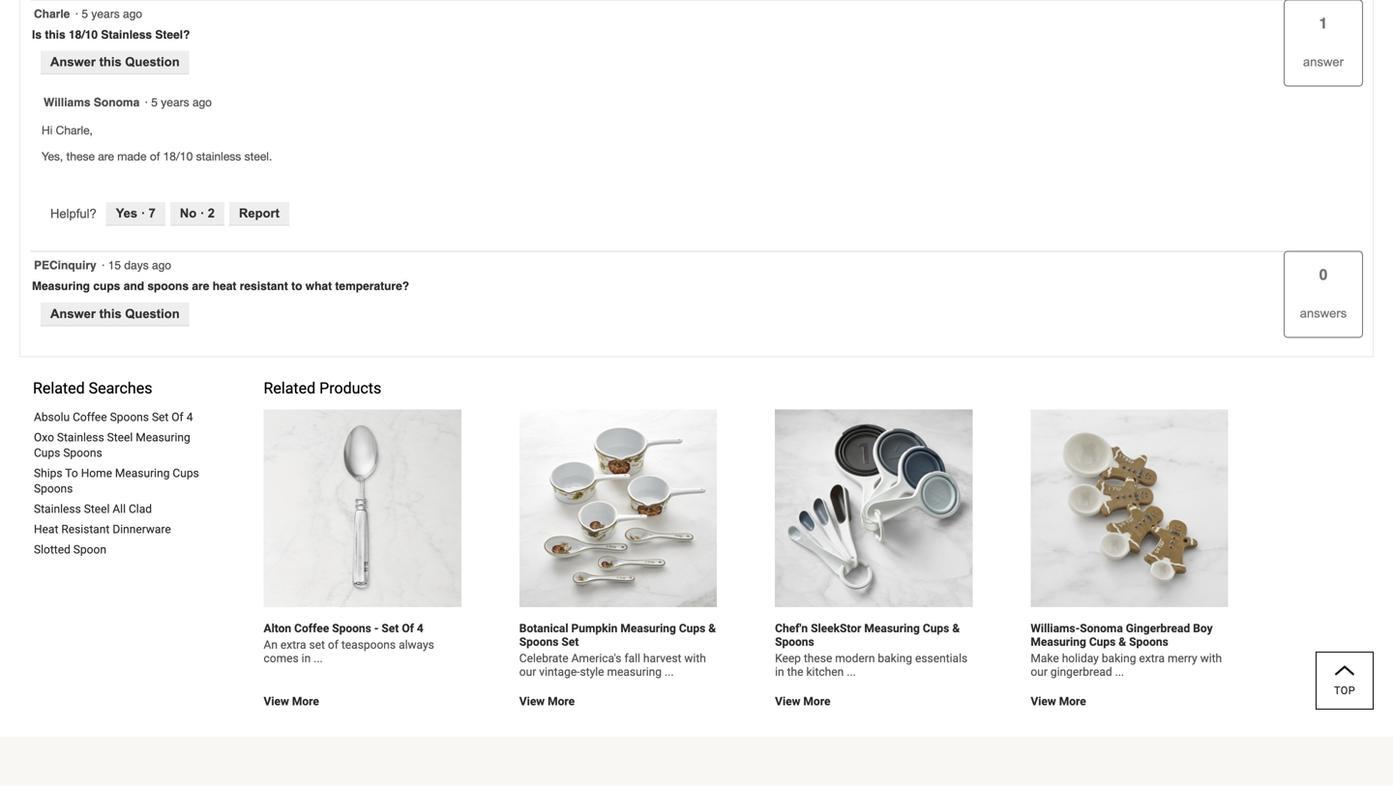 Task type: locate. For each thing, give the bounding box(es) containing it.
0 horizontal spatial to
[[65, 467, 78, 480]]

resistant up spoon
[[61, 523, 110, 537]]

view more link down 'comes'
[[264, 695, 319, 764]]

view for keep these modern baking essentials in the kitchen ...
[[775, 695, 801, 709]]

1 vertical spatial answer this question
[[50, 307, 180, 321]]

view more link down gingerbread
[[1031, 695, 1086, 764]]

0 horizontal spatial ago
[[123, 7, 142, 21]]

cups down oxo stainless steel measuring cups spoons link
[[173, 467, 199, 480]]

... inside williams-sonoma gingerbread boy measuring cups & spoons make holiday baking extra merry with our gingerbread ...
[[1115, 666, 1124, 679]]

spoons up keep
[[775, 636, 814, 649]]

view down the
[[775, 695, 801, 709]]

0 horizontal spatial extra
[[281, 638, 306, 652]]

set
[[152, 411, 169, 424], [309, 638, 325, 652]]

1 answer this question button from the top
[[41, 51, 189, 75]]

0 vertical spatial steel
[[107, 431, 133, 445]]

ago up yes, these are made of 18/10 stainless steel.
[[192, 96, 212, 110]]

2 answer this question from the top
[[50, 307, 180, 321]]

this for 0
[[99, 307, 122, 321]]

· inside pecinquiry · 15 days ago measuring cups and spoons are heat resistant to what temperature?
[[102, 259, 105, 273]]

question down and
[[125, 307, 180, 321]]

set right -
[[382, 622, 399, 636]]

extra inside alton coffee spoons - set of 4 an extra set of teaspoons always comes in ...
[[281, 638, 306, 652]]

cups for botanical pumpkin measuring cups & spoons set
[[679, 622, 706, 636]]

set down coffee
[[309, 638, 325, 652]]

set up oxo stainless steel measuring cups spoons link
[[152, 411, 169, 424]]

ago for 0
[[152, 259, 171, 273]]

measuring down botanical pumpkin measuring cups & spoons set link
[[607, 666, 662, 679]]

18/10 right made
[[163, 150, 193, 163]]

resistant
[[240, 280, 288, 293], [61, 523, 110, 537]]

ago inside pecinquiry · 15 days ago measuring cups and spoons are heat resistant to what temperature?
[[152, 259, 171, 273]]

cups inside botanical pumpkin measuring cups & spoons set celebrate america's fall harvest with our vintage-style measuring ...
[[679, 622, 706, 636]]

view down 'comes'
[[264, 695, 289, 709]]

with right merry
[[1200, 652, 1222, 666]]

1 related from the left
[[33, 379, 85, 398]]

view more down gingerbread
[[1031, 695, 1086, 709]]

0 vertical spatial heat
[[213, 280, 236, 293]]

& inside 'chef'n sleekstor measuring cups & spoons keep these modern baking essentials in the kitchen ...'
[[952, 622, 960, 636]]

years
[[91, 7, 120, 21], [161, 96, 189, 110]]

1 vertical spatial resistant
[[61, 523, 110, 537]]

to left what
[[291, 280, 302, 293]]

0 horizontal spatial resistant
[[61, 523, 110, 537]]

answer this question for 1
[[50, 55, 180, 69]]

celebrate
[[519, 652, 569, 666]]

0 horizontal spatial related
[[33, 379, 85, 398]]

answer for 0
[[50, 307, 96, 321]]

1 horizontal spatial 5
[[151, 96, 158, 110]]

cups up the harvest
[[679, 622, 706, 636]]

1 vertical spatial 4
[[417, 622, 424, 636]]

this down "15"
[[99, 307, 122, 321]]

answer this question down stainless
[[50, 55, 180, 69]]

heat down 2
[[213, 280, 236, 293]]

baking inside 'chef'n sleekstor measuring cups & spoons keep these modern baking essentials in the kitchen ...'
[[878, 652, 912, 666]]

1 horizontal spatial to
[[291, 280, 302, 293]]

0 horizontal spatial 4
[[186, 411, 193, 424]]

measuring down absolu coffee spoons set of 4 "link"
[[136, 431, 190, 445]]

0 vertical spatial sonoma
[[94, 96, 140, 110]]

1 horizontal spatial with
[[1200, 652, 1222, 666]]

related for related searches
[[33, 379, 85, 398]]

williams-sonoma gingerbread boy measuring cups & spoons link
[[1031, 622, 1229, 649]]

1 vertical spatial answer this question button
[[41, 303, 189, 327]]

1
[[1319, 14, 1328, 32]]

2 our from the left
[[1031, 666, 1048, 679]]

resistant inside absolu coffee spoons set of 4 oxo stainless steel measuring cups spoons ships to home measuring cups spoons stainless steel all clad heat resistant dinnerware slotted spoon
[[61, 523, 110, 537]]

0 vertical spatial to
[[291, 280, 302, 293]]

1 horizontal spatial set
[[309, 638, 325, 652]]

2 with from the left
[[1200, 652, 1222, 666]]

1 vertical spatial are
[[192, 280, 209, 293]]

0 vertical spatial 4
[[186, 411, 193, 424]]

of
[[150, 150, 160, 163], [172, 411, 184, 424], [402, 622, 414, 636], [328, 638, 339, 652]]

1 horizontal spatial 4
[[417, 622, 424, 636]]

0 horizontal spatial in
[[302, 652, 311, 666]]

... down coffee
[[314, 652, 323, 666]]

0 vertical spatial answer this question button
[[41, 51, 189, 75]]

4 view more from the left
[[1031, 695, 1086, 709]]

baking down 'chef'n sleekstor measuring cups & spoons' link
[[878, 652, 912, 666]]

sonoma inside williams-sonoma gingerbread boy measuring cups & spoons make holiday baking extra merry with our gingerbread ...
[[1080, 622, 1123, 636]]

2
[[208, 206, 215, 221]]

0 horizontal spatial set
[[382, 622, 399, 636]]

hi
[[42, 124, 53, 137]]

stainless down coffee
[[57, 431, 104, 445]]

0 horizontal spatial are
[[98, 150, 114, 163]]

steel left "all"
[[84, 503, 110, 516]]

are inside pecinquiry · 15 days ago measuring cups and spoons are heat resistant to what temperature?
[[192, 280, 209, 293]]

spoons right and
[[147, 280, 189, 293]]

view more link for chef'n sleekstor measuring cups & spoons keep these modern baking essentials in the kitchen ...
[[775, 695, 831, 764]]

cups
[[93, 280, 120, 293], [34, 447, 60, 460], [173, 467, 199, 480]]

2 question from the top
[[125, 307, 180, 321]]

0 horizontal spatial &
[[709, 622, 716, 636]]

view more link down the
[[775, 695, 831, 764]]

0 horizontal spatial cups
[[34, 447, 60, 460]]

view more down the
[[775, 695, 831, 709]]

with inside williams-sonoma gingerbread boy measuring cups & spoons make holiday baking extra merry with our gingerbread ...
[[1200, 652, 1222, 666]]

botanical pumpkin measuring cups & spoons set image
[[519, 410, 717, 607]]

this right is
[[45, 28, 65, 42]]

extra
[[281, 638, 306, 652], [1139, 652, 1165, 666]]

1 question from the top
[[125, 55, 180, 69]]

1 horizontal spatial baking
[[1102, 652, 1136, 666]]

1 vertical spatial stainless
[[57, 431, 104, 445]]

view more
[[264, 695, 319, 709], [519, 695, 575, 709], [775, 695, 831, 709], [1031, 695, 1086, 709]]

stainless down ships
[[34, 503, 81, 516]]

this down stainless
[[99, 55, 122, 69]]

more down 'comes'
[[292, 695, 319, 709]]

charle
[[34, 7, 70, 21]]

pumpkin
[[571, 622, 618, 636]]

0 vertical spatial answer
[[50, 55, 96, 69]]

measuring inside botanical pumpkin measuring cups & spoons set celebrate america's fall harvest with our vintage-style measuring ...
[[607, 666, 662, 679]]

1 vertical spatial answer
[[50, 307, 96, 321]]

view more down "vintage-"
[[519, 695, 575, 709]]

1 horizontal spatial years
[[161, 96, 189, 110]]

1 more from the left
[[292, 695, 319, 709]]

answer
[[50, 55, 96, 69], [50, 307, 96, 321]]

answer down the pecinquiry button
[[50, 307, 96, 321]]

yes · 7
[[116, 206, 156, 221]]

sonoma
[[94, 96, 140, 110], [1080, 622, 1123, 636]]

spoons inside pecinquiry · 15 days ago measuring cups and spoons are heat resistant to what temperature?
[[147, 280, 189, 293]]

0 vertical spatial set
[[152, 411, 169, 424]]

related left products
[[264, 379, 316, 398]]

heat inside absolu coffee spoons set of 4 oxo stainless steel measuring cups spoons ships to home measuring cups spoons stainless steel all clad heat resistant dinnerware slotted spoon
[[34, 523, 58, 537]]

our left "vintage-"
[[519, 666, 536, 679]]

0 horizontal spatial heat
[[34, 523, 58, 537]]

these right the
[[804, 652, 832, 666]]

steel
[[107, 431, 133, 445], [84, 503, 110, 516]]

related up absolu
[[33, 379, 85, 398]]

1 horizontal spatial 18/10
[[163, 150, 193, 163]]

view more link down "vintage-"
[[519, 695, 575, 764]]

0 horizontal spatial with
[[684, 652, 706, 666]]

4 view from the left
[[1031, 695, 1056, 709]]

botanical
[[519, 622, 568, 636]]

absolu coffee spoons set of 4 oxo stainless steel measuring cups spoons ships to home measuring cups spoons stainless steel all clad heat resistant dinnerware slotted spoon
[[34, 411, 199, 557]]

1 vertical spatial this
[[99, 55, 122, 69]]

1 horizontal spatial heat
[[213, 280, 236, 293]]

heat up slotted
[[34, 523, 58, 537]]

1 answer this question from the top
[[50, 55, 180, 69]]

0 vertical spatial years
[[91, 7, 120, 21]]

ago right the days
[[152, 259, 171, 273]]

measuring for absolu coffee spoons set of 4 oxo stainless steel measuring cups spoons ships to home measuring cups spoons stainless steel all clad heat resistant dinnerware slotted spoon
[[115, 467, 170, 480]]

... inside alton coffee spoons - set of 4 an extra set of teaspoons always comes in ...
[[314, 652, 323, 666]]

stainless
[[196, 150, 241, 163], [57, 431, 104, 445], [34, 503, 81, 516]]

1 with from the left
[[684, 652, 706, 666]]

4 view more link from the left
[[1031, 695, 1086, 764]]

ago inside the charle · 5 years ago is this 18/10 stainless steel?
[[123, 7, 142, 21]]

1 horizontal spatial cups
[[923, 622, 950, 636]]

1 vertical spatial 5
[[151, 96, 158, 110]]

3 view more link from the left
[[775, 695, 831, 764]]

18/10 down charle button
[[69, 28, 98, 42]]

18/10 inside the charle · 5 years ago is this 18/10 stainless steel?
[[69, 28, 98, 42]]

the
[[787, 666, 804, 679]]

spoons up teaspoons
[[332, 622, 371, 636]]

our inside williams-sonoma gingerbread boy measuring cups & spoons make holiday baking extra merry with our gingerbread ...
[[1031, 666, 1048, 679]]

more
[[292, 695, 319, 709], [548, 695, 575, 709], [804, 695, 831, 709], [1059, 695, 1086, 709]]

1 vertical spatial 18/10
[[163, 150, 193, 163]]

1 horizontal spatial cups
[[93, 280, 120, 293]]

& for chef'n sleekstor measuring cups & spoons
[[952, 622, 960, 636]]

in inside alton coffee spoons - set of 4 an extra set of teaspoons always comes in ...
[[302, 652, 311, 666]]

set inside alton coffee spoons - set of 4 an extra set of teaspoons always comes in ...
[[309, 638, 325, 652]]

more down "vintage-"
[[548, 695, 575, 709]]

4 inside absolu coffee spoons set of 4 oxo stainless steel measuring cups spoons ships to home measuring cups spoons stainless steel all clad heat resistant dinnerware slotted spoon
[[186, 411, 193, 424]]

comes
[[264, 652, 299, 666]]

1 our from the left
[[519, 666, 536, 679]]

1 vertical spatial measuring
[[115, 467, 170, 480]]

answer this question button
[[41, 51, 189, 75], [41, 303, 189, 327]]

williams-sonoma gingerbread boy measuring cups & spoons image
[[1031, 410, 1229, 607]]

1 view from the left
[[264, 695, 289, 709]]

&
[[709, 622, 716, 636], [952, 622, 960, 636], [1119, 636, 1126, 649]]

this inside the charle · 5 years ago is this 18/10 stainless steel?
[[45, 28, 65, 42]]

spoons inside alton coffee spoons - set of 4 an extra set of teaspoons always comes in ...
[[332, 622, 371, 636]]

years inside the charle · 5 years ago is this 18/10 stainless steel?
[[91, 7, 120, 21]]

cups up essentials
[[923, 622, 950, 636]]

0 horizontal spatial cups
[[679, 622, 706, 636]]

stainless left steel.
[[196, 150, 241, 163]]

3 view from the left
[[775, 695, 801, 709]]

measuring
[[32, 280, 90, 293], [621, 622, 676, 636], [864, 622, 920, 636], [1031, 636, 1086, 649]]

spoons down ships
[[34, 482, 73, 496]]

view
[[264, 695, 289, 709], [519, 695, 545, 709], [775, 695, 801, 709], [1031, 695, 1056, 709]]

1 vertical spatial set
[[309, 638, 325, 652]]

1 horizontal spatial ago
[[152, 259, 171, 273]]

0 horizontal spatial our
[[519, 666, 536, 679]]

1 horizontal spatial resistant
[[240, 280, 288, 293]]

these down charle,
[[66, 150, 95, 163]]

measuring down oxo stainless steel measuring cups spoons link
[[115, 467, 170, 480]]

our left gingerbread
[[1031, 666, 1048, 679]]

answer this question
[[50, 55, 180, 69], [50, 307, 180, 321]]

2 vertical spatial stainless
[[34, 503, 81, 516]]

cups inside williams-sonoma gingerbread boy measuring cups & spoons make holiday baking extra merry with our gingerbread ...
[[1089, 636, 1116, 649]]

· left 7 on the top
[[141, 206, 145, 221]]

question down steel?
[[125, 55, 180, 69]]

· left "15"
[[102, 259, 105, 273]]

0 horizontal spatial baking
[[878, 652, 912, 666]]

extra inside williams-sonoma gingerbread boy measuring cups & spoons make holiday baking extra merry with our gingerbread ...
[[1139, 652, 1165, 666]]

1 vertical spatial question
[[125, 307, 180, 321]]

4 more from the left
[[1059, 695, 1086, 709]]

1 answer from the top
[[50, 55, 96, 69]]

resistant inside pecinquiry · 15 days ago measuring cups and spoons are heat resistant to what temperature?
[[240, 280, 288, 293]]

measuring down the pecinquiry button
[[32, 280, 90, 293]]

ships
[[34, 467, 62, 480]]

heat
[[213, 280, 236, 293], [34, 523, 58, 537]]

williams
[[44, 96, 91, 110]]

oxo
[[34, 431, 54, 445]]

cups up holiday at the right
[[1089, 636, 1116, 649]]

more for style
[[548, 695, 575, 709]]

made
[[117, 150, 147, 163]]

spoons inside botanical pumpkin measuring cups & spoons set celebrate america's fall harvest with our vintage-style measuring ...
[[519, 636, 559, 649]]

resistant left what
[[240, 280, 288, 293]]

pecinquiry · 15 days ago measuring cups and spoons are heat resistant to what temperature?
[[32, 259, 413, 293]]

2 related from the left
[[264, 379, 316, 398]]

1 horizontal spatial sonoma
[[1080, 622, 1123, 636]]

... down the williams-sonoma gingerbread boy measuring cups & spoons link
[[1115, 666, 1124, 679]]

more down gingerbread
[[1059, 695, 1086, 709]]

spoons up merry
[[1129, 636, 1169, 649]]

1 horizontal spatial &
[[952, 622, 960, 636]]

2 vertical spatial cups
[[173, 467, 199, 480]]

5 up yes, these are made of 18/10 stainless steel.
[[151, 96, 158, 110]]

make
[[1031, 652, 1059, 666]]

0 horizontal spatial years
[[91, 7, 120, 21]]

williams sonoma · 5 years ago
[[44, 96, 218, 110]]

· for 15
[[102, 259, 105, 273]]

2 horizontal spatial ago
[[192, 96, 212, 110]]

are left made
[[98, 150, 114, 163]]

15
[[108, 259, 121, 273]]

this
[[45, 28, 65, 42], [99, 55, 122, 69], [99, 307, 122, 321]]

set inside botanical pumpkin measuring cups & spoons set celebrate america's fall harvest with our vintage-style measuring ...
[[562, 636, 579, 649]]

& inside williams-sonoma gingerbread boy measuring cups & spoons make holiday baking extra merry with our gingerbread ...
[[1119, 636, 1126, 649]]

set
[[382, 622, 399, 636], [562, 636, 579, 649]]

1 horizontal spatial set
[[562, 636, 579, 649]]

view more link
[[264, 695, 319, 764], [519, 695, 575, 764], [775, 695, 831, 764], [1031, 695, 1086, 764]]

2 horizontal spatial cups
[[1089, 636, 1116, 649]]

with
[[684, 652, 706, 666], [1200, 652, 1222, 666]]

1 vertical spatial steel
[[84, 503, 110, 516]]

1 view more link from the left
[[264, 695, 319, 764]]

0 vertical spatial these
[[66, 150, 95, 163]]

measuring inside williams-sonoma gingerbread boy measuring cups & spoons make holiday baking extra merry with our gingerbread ...
[[1031, 636, 1086, 649]]

0 vertical spatial 5
[[82, 7, 88, 21]]

2 view more from the left
[[519, 695, 575, 709]]

0 horizontal spatial sonoma
[[94, 96, 140, 110]]

always
[[399, 638, 434, 652]]

related
[[33, 379, 85, 398], [264, 379, 316, 398]]

...
[[314, 652, 323, 666], [665, 666, 674, 679], [847, 666, 856, 679], [1115, 666, 1124, 679]]

in right 'comes'
[[302, 652, 311, 666]]

question for 0
[[125, 307, 180, 321]]

0 vertical spatial stainless
[[196, 150, 241, 163]]

2 answer from the top
[[50, 307, 96, 321]]

extra right "an" at the left bottom of page
[[281, 638, 306, 652]]

0 horizontal spatial 18/10
[[69, 28, 98, 42]]

5 right the charle at the left of page
[[82, 7, 88, 21]]

extra down gingerbread
[[1139, 652, 1165, 666]]

our
[[519, 666, 536, 679], [1031, 666, 1048, 679]]

1 horizontal spatial are
[[192, 280, 209, 293]]

baking
[[878, 652, 912, 666], [1102, 652, 1136, 666]]

to inside pecinquiry · 15 days ago measuring cups and spoons are heat resistant to what temperature?
[[291, 280, 302, 293]]

measuring up the harvest
[[621, 622, 676, 636]]

0 vertical spatial resistant
[[240, 280, 288, 293]]

0 vertical spatial ago
[[123, 7, 142, 21]]

view more link for botanical pumpkin measuring cups & spoons set celebrate america's fall harvest with our vintage-style measuring ...
[[519, 695, 575, 764]]

harvest
[[643, 652, 682, 666]]

view more for alton coffee spoons - set of 4 an extra set of teaspoons always comes in ...
[[264, 695, 319, 709]]

answer this question button for 0
[[41, 303, 189, 327]]

measuring up make
[[1031, 636, 1086, 649]]

alton
[[264, 622, 291, 636]]

0 vertical spatial answer this question
[[50, 55, 180, 69]]

2 vertical spatial measuring
[[607, 666, 662, 679]]

spoons
[[332, 622, 371, 636], [519, 636, 559, 649], [775, 636, 814, 649], [1129, 636, 1169, 649]]

oxo stainless steel measuring cups spoons link
[[34, 430, 211, 461]]

0 vertical spatial 18/10
[[69, 28, 98, 42]]

in
[[302, 652, 311, 666], [775, 666, 784, 679]]

1 baking from the left
[[878, 652, 912, 666]]

answer this question button down stainless
[[41, 51, 189, 75]]

in left the
[[775, 666, 784, 679]]

1 vertical spatial to
[[65, 467, 78, 480]]

2 view more link from the left
[[519, 695, 575, 764]]

view more for chef'n sleekstor measuring cups & spoons keep these modern baking essentials in the kitchen ...
[[775, 695, 831, 709]]

1 horizontal spatial our
[[1031, 666, 1048, 679]]

view more link for williams-sonoma gingerbread boy measuring cups & spoons make holiday baking extra merry with our gingerbread ...
[[1031, 695, 1086, 764]]

view more down 'comes'
[[264, 695, 319, 709]]

1 horizontal spatial in
[[775, 666, 784, 679]]

measuring for botanical pumpkin measuring cups & spoons set celebrate america's fall harvest with our vintage-style measuring ...
[[607, 666, 662, 679]]

cups down the 'oxo' at the left of the page
[[34, 447, 60, 460]]

2 baking from the left
[[1102, 652, 1136, 666]]

4 up "always"
[[417, 622, 424, 636]]

4 up oxo stainless steel measuring cups spoons link
[[186, 411, 193, 424]]

2 horizontal spatial &
[[1119, 636, 1126, 649]]

1 horizontal spatial extra
[[1139, 652, 1165, 666]]

of up oxo stainless steel measuring cups spoons link
[[172, 411, 184, 424]]

sonoma for williams-
[[1080, 622, 1123, 636]]

· left 2
[[200, 206, 204, 221]]

0 horizontal spatial these
[[66, 150, 95, 163]]

answer this question down and
[[50, 307, 180, 321]]

3 view more from the left
[[775, 695, 831, 709]]

america's
[[571, 652, 622, 666]]

set up celebrate
[[562, 636, 579, 649]]

cups down "15"
[[93, 280, 120, 293]]

spoons up celebrate
[[519, 636, 559, 649]]

1 horizontal spatial related
[[264, 379, 316, 398]]

with right the harvest
[[684, 652, 706, 666]]

ago
[[123, 7, 142, 21], [192, 96, 212, 110], [152, 259, 171, 273]]

· inside the charle · 5 years ago is this 18/10 stainless steel?
[[75, 7, 78, 21]]

sonoma up holiday at the right
[[1080, 622, 1123, 636]]

1 vertical spatial sonoma
[[1080, 622, 1123, 636]]

measuring up "modern"
[[864, 622, 920, 636]]

years up stainless
[[91, 7, 120, 21]]

of right made
[[150, 150, 160, 163]]

0 horizontal spatial 5
[[82, 7, 88, 21]]

1 vertical spatial cups
[[34, 447, 60, 460]]

... right kitchen
[[847, 666, 856, 679]]

3 more from the left
[[804, 695, 831, 709]]

& inside botanical pumpkin measuring cups & spoons set celebrate america's fall harvest with our vintage-style measuring ...
[[709, 622, 716, 636]]

1 vertical spatial heat
[[34, 523, 58, 537]]

this for 1
[[99, 55, 122, 69]]

1 horizontal spatial these
[[804, 652, 832, 666]]

2 answer this question button from the top
[[41, 303, 189, 327]]

more down kitchen
[[804, 695, 831, 709]]

2 vertical spatial ago
[[152, 259, 171, 273]]

chef'n sleekstor measuring cups & spoons keep these modern baking essentials in the kitchen ...
[[775, 622, 968, 679]]

2 view from the left
[[519, 695, 545, 709]]

· right the charle at the left of page
[[75, 7, 78, 21]]

spoons inside williams-sonoma gingerbread boy measuring cups & spoons make holiday baking extra merry with our gingerbread ...
[[1129, 636, 1169, 649]]

0 vertical spatial question
[[125, 55, 180, 69]]

ago up stainless
[[123, 7, 142, 21]]

view down "vintage-"
[[519, 695, 545, 709]]

... right fall
[[665, 666, 674, 679]]

gingerbread
[[1051, 666, 1112, 679]]

are right and
[[192, 280, 209, 293]]

cups inside 'chef'n sleekstor measuring cups & spoons keep these modern baking essentials in the kitchen ...'
[[923, 622, 950, 636]]

0 vertical spatial cups
[[93, 280, 120, 293]]

answer up williams
[[50, 55, 96, 69]]

report
[[239, 206, 280, 221]]

2 more from the left
[[548, 695, 575, 709]]

to right ships
[[65, 467, 78, 480]]

1 view more from the left
[[264, 695, 319, 709]]

2 vertical spatial this
[[99, 307, 122, 321]]

answer this question button down and
[[41, 303, 189, 327]]

1 vertical spatial these
[[804, 652, 832, 666]]

steel down absolu coffee spoons set of 4 "link"
[[107, 431, 133, 445]]

0 vertical spatial this
[[45, 28, 65, 42]]

0 horizontal spatial set
[[152, 411, 169, 424]]



Task type: describe. For each thing, give the bounding box(es) containing it.
spoons inside 'chef'n sleekstor measuring cups & spoons keep these modern baking essentials in the kitchen ...'
[[775, 636, 814, 649]]

ships to home measuring cups spoons link
[[34, 466, 211, 497]]

products
[[319, 379, 381, 398]]

absolu coffee spoons set of 4 link
[[34, 410, 211, 425]]

ago for 1
[[123, 7, 142, 21]]

more for in
[[292, 695, 319, 709]]

0 vertical spatial are
[[98, 150, 114, 163]]

clad
[[129, 503, 152, 516]]

style
[[580, 666, 604, 679]]

is
[[32, 28, 42, 42]]

· up yes, these are made of 18/10 stainless steel.
[[145, 96, 148, 110]]

0 vertical spatial measuring
[[136, 431, 190, 445]]

heat inside pecinquiry · 15 days ago measuring cups and spoons are heat resistant to what temperature?
[[213, 280, 236, 293]]

4 inside alton coffee spoons - set of 4 an extra set of teaspoons always comes in ...
[[417, 622, 424, 636]]

to inside absolu coffee spoons set of 4 oxo stainless steel measuring cups spoons ships to home measuring cups spoons stainless steel all clad heat resistant dinnerware slotted spoon
[[65, 467, 78, 480]]

these inside 'chef'n sleekstor measuring cups & spoons keep these modern baking essentials in the kitchen ...'
[[804, 652, 832, 666]]

more for our
[[1059, 695, 1086, 709]]

chef'n sleekstor measuring cups & spoons image
[[775, 410, 973, 607]]

our inside botanical pumpkin measuring cups & spoons set celebrate america's fall harvest with our vintage-style measuring ...
[[519, 666, 536, 679]]

related products
[[264, 379, 381, 398]]

alton coffee spoons - set of 4 an extra set of teaspoons always comes in ...
[[264, 622, 434, 666]]

in inside 'chef'n sleekstor measuring cups & spoons keep these modern baking essentials in the kitchen ...'
[[775, 666, 784, 679]]

view more link for alton coffee spoons - set of 4 an extra set of teaspoons always comes in ...
[[264, 695, 319, 764]]

set inside absolu coffee spoons set of 4 oxo stainless steel measuring cups spoons ships to home measuring cups spoons stainless steel all clad heat resistant dinnerware slotted spoon
[[152, 411, 169, 424]]

holiday
[[1062, 652, 1099, 666]]

... inside 'chef'n sleekstor measuring cups & spoons keep these modern baking essentials in the kitchen ...'
[[847, 666, 856, 679]]

absolu
[[34, 411, 70, 424]]

view for make holiday baking extra merry with our gingerbread ...
[[1031, 695, 1056, 709]]

· for 2
[[200, 206, 204, 221]]

content helpfulness group
[[50, 202, 289, 226]]

home
[[81, 467, 112, 480]]

chef'n sleekstor measuring cups & spoons link
[[775, 622, 973, 649]]

fall
[[625, 652, 641, 666]]

chef'n
[[775, 622, 808, 636]]

teaspoons
[[341, 638, 396, 652]]

steel.
[[244, 150, 272, 163]]

spoons up 'home' in the left of the page
[[63, 447, 102, 460]]

sonoma for williams
[[94, 96, 140, 110]]

no
[[180, 206, 197, 221]]

cups for chef'n sleekstor measuring cups & spoons
[[923, 622, 950, 636]]

days
[[124, 259, 149, 273]]

dinnerware
[[113, 523, 171, 537]]

modern
[[835, 652, 875, 666]]

yes,
[[42, 150, 63, 163]]

report button
[[229, 202, 289, 226]]

baking inside williams-sonoma gingerbread boy measuring cups & spoons make holiday baking extra merry with our gingerbread ...
[[1102, 652, 1136, 666]]

& for botanical pumpkin measuring cups & spoons set
[[709, 622, 716, 636]]

measuring inside botanical pumpkin measuring cups & spoons set celebrate america's fall harvest with our vintage-style measuring ...
[[621, 622, 676, 636]]

keep
[[775, 652, 801, 666]]

cups inside pecinquiry · 15 days ago measuring cups and spoons are heat resistant to what temperature?
[[93, 280, 120, 293]]

searches
[[89, 379, 152, 398]]

-
[[374, 622, 379, 636]]

slotted
[[34, 543, 70, 557]]

sleekstor
[[811, 622, 862, 636]]

measuring inside 'chef'n sleekstor measuring cups & spoons keep these modern baking essentials in the kitchen ...'
[[864, 622, 920, 636]]

williams sonoma button
[[44, 95, 140, 111]]

answer this question for 0
[[50, 307, 180, 321]]

slotted spoon link
[[34, 542, 211, 558]]

vintage-
[[539, 666, 580, 679]]

· for 7
[[141, 206, 145, 221]]

view more for botanical pumpkin measuring cups & spoons set celebrate america's fall harvest with our vintage-style measuring ...
[[519, 695, 575, 709]]

view more for williams-sonoma gingerbread boy measuring cups & spoons make holiday baking extra merry with our gingerbread ...
[[1031, 695, 1086, 709]]

2 horizontal spatial cups
[[173, 467, 199, 480]]

heat resistant dinnerware link
[[34, 522, 211, 538]]

related for related products
[[264, 379, 316, 398]]

more for ...
[[804, 695, 831, 709]]

1 vertical spatial ago
[[192, 96, 212, 110]]

7
[[149, 206, 156, 221]]

helpful?
[[50, 207, 96, 221]]

pecinquiry
[[34, 259, 96, 273]]

and
[[124, 280, 144, 293]]

steel?
[[155, 28, 190, 42]]

coffee
[[294, 622, 329, 636]]

answer this question button for 1
[[41, 51, 189, 75]]

of inside absolu coffee spoons set of 4 oxo stainless steel measuring cups spoons ships to home measuring cups spoons stainless steel all clad heat resistant dinnerware slotted spoon
[[172, 411, 184, 424]]

related searches
[[33, 379, 152, 398]]

answer
[[1303, 55, 1344, 69]]

measuring inside pecinquiry · 15 days ago measuring cups and spoons are heat resistant to what temperature?
[[32, 280, 90, 293]]

of up "always"
[[402, 622, 414, 636]]

boy
[[1193, 622, 1213, 636]]

temperature?
[[335, 280, 409, 293]]

alton coffee spoons - set of 4 link
[[264, 622, 461, 636]]

view for celebrate america's fall harvest with our vintage-style measuring ...
[[519, 695, 545, 709]]

an
[[264, 638, 278, 652]]

spoon
[[73, 543, 106, 557]]

question for 1
[[125, 55, 180, 69]]

stainless
[[101, 28, 152, 42]]

1 vertical spatial years
[[161, 96, 189, 110]]

no · 2
[[180, 206, 215, 221]]

alton coffee spoons - set of 4 image
[[264, 410, 461, 607]]

· for 5
[[75, 7, 78, 21]]

charle button
[[34, 6, 70, 22]]

of down coffee
[[328, 638, 339, 652]]

all
[[113, 503, 126, 516]]

charle,
[[56, 124, 93, 137]]

0
[[1319, 266, 1328, 284]]

kitchen
[[806, 666, 844, 679]]

botanical pumpkin measuring cups & spoons set link
[[519, 622, 717, 649]]

gingerbread
[[1126, 622, 1190, 636]]

view for an extra set of teaspoons always comes in ...
[[264, 695, 289, 709]]

... inside botanical pumpkin measuring cups & spoons set celebrate america's fall harvest with our vintage-style measuring ...
[[665, 666, 674, 679]]

essentials
[[915, 652, 968, 666]]

what
[[305, 280, 332, 293]]

merry
[[1168, 652, 1198, 666]]

5 inside the charle · 5 years ago is this 18/10 stainless steel?
[[82, 7, 88, 21]]

yes
[[116, 206, 138, 221]]

botanical pumpkin measuring cups & spoons set celebrate america's fall harvest with our vintage-style measuring ...
[[519, 622, 716, 679]]

stainless steel all clad link
[[34, 502, 211, 517]]

set inside alton coffee spoons - set of 4 an extra set of teaspoons always comes in ...
[[382, 622, 399, 636]]

pecinquiry button
[[34, 258, 96, 274]]

with inside botanical pumpkin measuring cups & spoons set celebrate america's fall harvest with our vintage-style measuring ...
[[684, 652, 706, 666]]

coffee
[[73, 411, 107, 424]]

williams-
[[1031, 622, 1080, 636]]

spoons up oxo stainless steel measuring cups spoons link
[[110, 411, 149, 424]]

yes, these are made of 18/10 stainless steel.
[[42, 150, 272, 163]]

answers
[[1300, 306, 1347, 321]]

williams-sonoma gingerbread boy measuring cups & spoons make holiday baking extra merry with our gingerbread ...
[[1031, 622, 1222, 679]]

charle · 5 years ago is this 18/10 stainless steel?
[[32, 7, 190, 42]]

hi charle,
[[42, 124, 93, 137]]

answer for 1
[[50, 55, 96, 69]]



Task type: vqa. For each thing, say whether or not it's contained in the screenshot.


